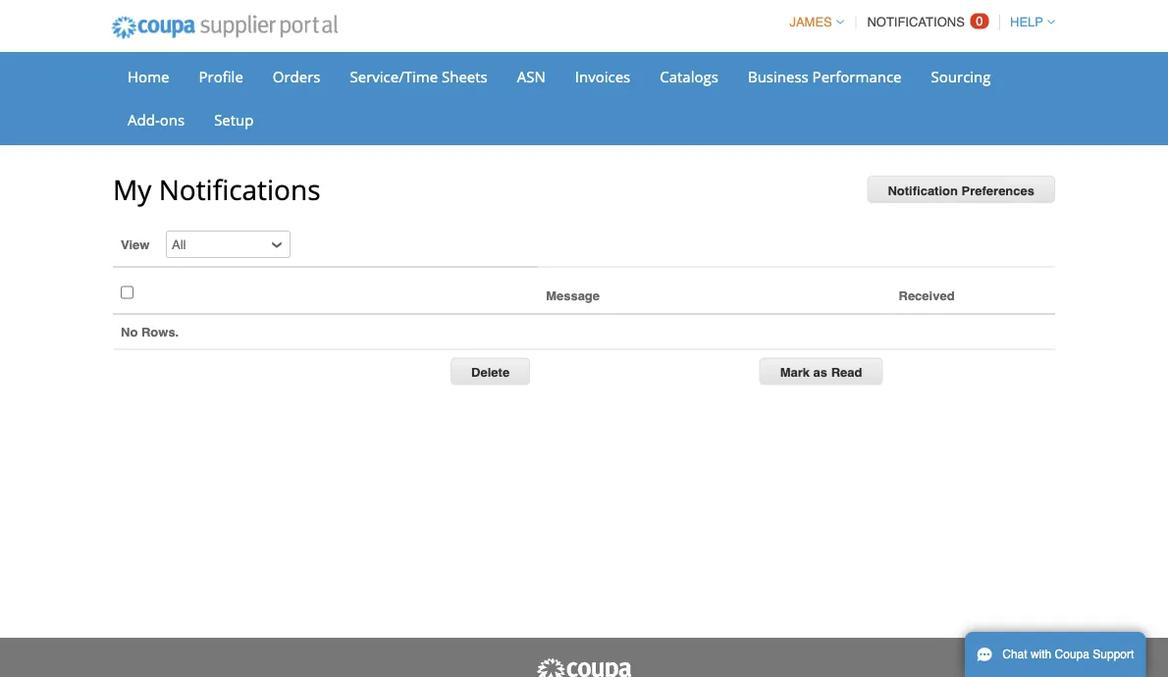 Task type: describe. For each thing, give the bounding box(es) containing it.
delete button
[[451, 358, 530, 385]]

received
[[899, 289, 955, 303]]

catalogs
[[660, 66, 719, 86]]

performance
[[813, 66, 902, 86]]

view
[[121, 237, 150, 252]]

notification preferences link
[[867, 176, 1056, 203]]

chat
[[1003, 648, 1028, 662]]

with
[[1031, 648, 1052, 662]]

profile link
[[186, 62, 256, 91]]

sheets
[[442, 66, 488, 86]]

orders
[[273, 66, 321, 86]]

0 horizontal spatial notifications
[[159, 171, 321, 208]]

add-
[[128, 109, 160, 130]]

sourcing link
[[919, 62, 1004, 91]]

profile
[[199, 66, 243, 86]]

setup
[[214, 109, 254, 130]]

read
[[831, 365, 863, 380]]

setup link
[[201, 105, 267, 135]]

service/time sheets link
[[337, 62, 501, 91]]

home
[[128, 66, 169, 86]]

my notifications
[[113, 171, 321, 208]]

james link
[[781, 15, 844, 29]]

james
[[790, 15, 832, 29]]

notifications inside notifications 0
[[867, 15, 965, 29]]

preferences
[[962, 183, 1035, 198]]

notification preferences
[[888, 183, 1035, 198]]

business performance link
[[735, 62, 915, 91]]

service/time sheets
[[350, 66, 488, 86]]

0
[[976, 14, 983, 28]]

business performance
[[748, 66, 902, 86]]

asn link
[[504, 62, 558, 91]]

as
[[814, 365, 828, 380]]

business
[[748, 66, 809, 86]]

home link
[[115, 62, 182, 91]]

notification
[[888, 183, 958, 198]]



Task type: vqa. For each thing, say whether or not it's contained in the screenshot.
Service/Time Sheets
yes



Task type: locate. For each thing, give the bounding box(es) containing it.
sourcing
[[931, 66, 991, 86]]

coupa
[[1055, 648, 1090, 662]]

0 vertical spatial notifications
[[867, 15, 965, 29]]

notifications 0
[[867, 14, 983, 29]]

help
[[1010, 15, 1044, 29]]

support
[[1093, 648, 1134, 662]]

no
[[121, 325, 138, 339]]

chat with coupa support
[[1003, 648, 1134, 662]]

service/time
[[350, 66, 438, 86]]

asn
[[517, 66, 546, 86]]

0 vertical spatial coupa supplier portal image
[[98, 3, 351, 52]]

delete
[[471, 365, 510, 380]]

1 horizontal spatial coupa supplier portal image
[[535, 658, 633, 678]]

message
[[546, 289, 600, 303]]

notifications left the "0"
[[867, 15, 965, 29]]

chat with coupa support button
[[965, 632, 1146, 678]]

add-ons
[[128, 109, 185, 130]]

mark as read
[[780, 365, 863, 380]]

invoices link
[[562, 62, 643, 91]]

my
[[113, 171, 152, 208]]

mark as read button
[[760, 358, 883, 385]]

orders link
[[260, 62, 333, 91]]

invoices
[[575, 66, 631, 86]]

notifications
[[867, 15, 965, 29], [159, 171, 321, 208]]

no rows.
[[121, 325, 179, 339]]

navigation containing notifications 0
[[781, 3, 1056, 41]]

notifications down setup link
[[159, 171, 321, 208]]

help link
[[1002, 15, 1056, 29]]

0 horizontal spatial coupa supplier portal image
[[98, 3, 351, 52]]

1 vertical spatial coupa supplier portal image
[[535, 658, 633, 678]]

1 vertical spatial notifications
[[159, 171, 321, 208]]

navigation
[[781, 3, 1056, 41]]

catalogs link
[[647, 62, 731, 91]]

coupa supplier portal image
[[98, 3, 351, 52], [535, 658, 633, 678]]

rows.
[[141, 325, 179, 339]]

1 horizontal spatial notifications
[[867, 15, 965, 29]]

add-ons link
[[115, 105, 197, 135]]

None checkbox
[[121, 280, 134, 305]]

ons
[[160, 109, 185, 130]]

mark
[[780, 365, 810, 380]]



